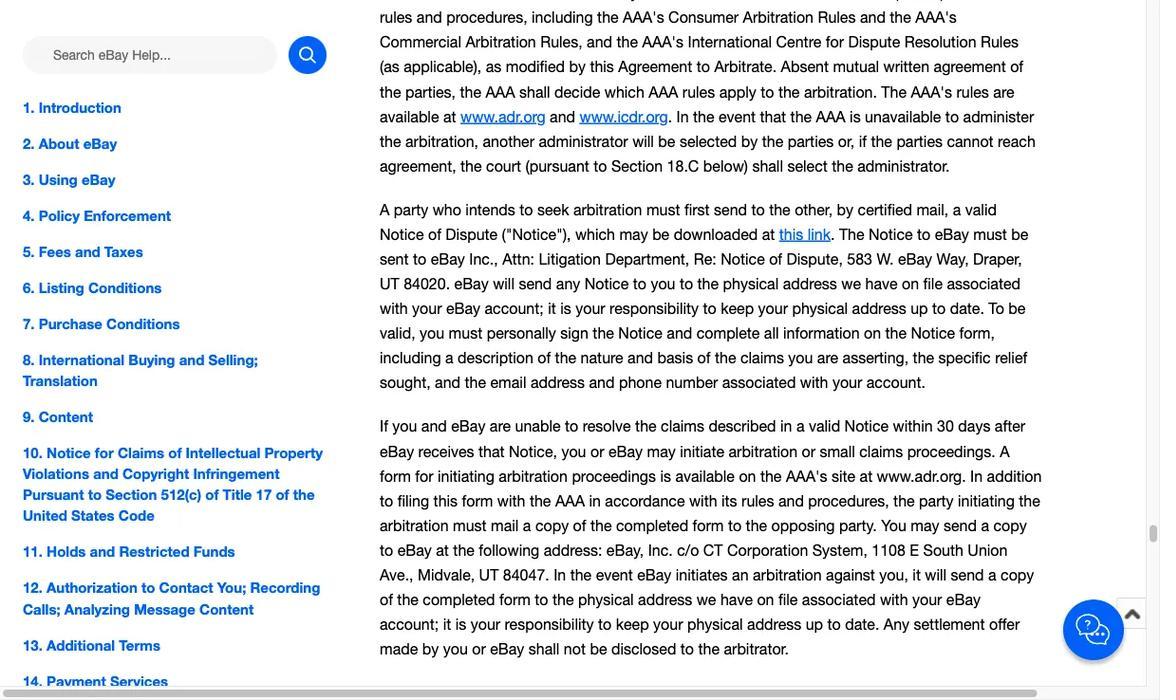 Task type: vqa. For each thing, say whether or not it's contained in the screenshot.
Naruto on the left
no



Task type: describe. For each thing, give the bounding box(es) containing it.
11.
[[23, 544, 43, 561]]

7.
[[23, 316, 35, 333]]

claims
[[118, 445, 164, 462]]

and up opposing at the bottom right
[[779, 492, 804, 510]]

within
[[893, 418, 933, 436]]

its inside if you and ebay are unable to resolve the claims described in a valid notice within 30 days after ebay receives that notice, you or ebay may initiate arbitration or small claims proceedings. a form for initiating arbitration proceedings is available on the aaa's site at www.adr.org. in addition to filing this form with the aaa in accordance with its rules and procedures, the party initiating the arbitration must mail a copy of the completed form to the opposing party. you may send a copy to ebay at the following address: ebay, inc. c/o ct corporation system, 1108 e south union ave., midvale, ut 84047. in the event ebay initiates an arbitration against you, it will send a copy of the completed form to the physical address we have on file associated with your ebay account; it is your responsibility to keep your physical address up to date. any settlement offer made by you or ebay shall not be disclosed to the arbitrator.
[[722, 492, 738, 510]]

you right if
[[393, 418, 417, 436]]

ebay up ave.,
[[398, 542, 432, 559]]

11. holds and restricted funds
[[23, 544, 235, 561]]

. the notice to ebay must be sent to ebay inc., attn: litigation department, re: notice of dispute, 583 w. ebay way, draper, ut 84020. ebay will send any notice to you to the physical address we have on file associated with your ebay account; it is your responsibility to keep your physical address up to date. to be valid, you must personally sign the notice and complete all information on the notice form, including a description of the nature and basis of the claims you are asserting, the specific relief sought, and the email address and phone number associated with your account.
[[380, 226, 1029, 392]]

1 vertical spatial may
[[647, 443, 676, 460]]

a right the mail
[[523, 517, 531, 535]]

1 vertical spatial completed
[[423, 591, 495, 609]]

physical up information on the right top of the page
[[792, 300, 848, 318]]

and right rules,
[[587, 33, 613, 51]]

0 horizontal spatial in
[[554, 567, 566, 584]]

proceedings.
[[908, 443, 996, 460]]

attn:
[[503, 250, 535, 268]]

event inside . in the event that the aaa is unavailable to administer the arbitration, another administrator will be selected by the parties or, if the parties cannot reach agreement, the court (pursuant to section 18.c below) shall select the administrator.
[[719, 108, 756, 125]]

6.
[[23, 279, 35, 297]]

and right sought,
[[435, 374, 461, 392]]

12. authorization to contact you; recording calls; analyzing message content
[[23, 580, 320, 618]]

be inside if you and ebay are unable to resolve the claims described in a valid notice within 30 days after ebay receives that notice, you or ebay may initiate arbitration or small claims proceedings. a form for initiating arbitration proceedings is available on the aaa's site at www.adr.org. in addition to filing this form with the aaa in accordance with its rules and procedures, the party initiating the arbitration must mail a copy of the completed form to the opposing party. you may send a copy to ebay at the following address: ebay, inc. c/o ct corporation system, 1108 e south union ave., midvale, ut 84047. in the event ebay initiates an arbitration against you, it will send a copy of the completed form to the physical address we have on file associated with your ebay account; it is your responsibility to keep your physical address up to date. any settlement offer made by you or ebay shall not be disclosed to the arbitrator.
[[590, 641, 607, 659]]

sent
[[380, 250, 409, 268]]

a right described
[[797, 418, 805, 436]]

link
[[808, 226, 831, 243]]

6. listing conditions
[[23, 279, 162, 297]]

ebay right w.
[[898, 250, 933, 268]]

message
[[134, 601, 196, 618]]

south
[[924, 542, 964, 559]]

ebay left not
[[490, 641, 525, 659]]

0 vertical spatial rules
[[818, 9, 856, 26]]

against
[[826, 567, 875, 584]]

mail
[[491, 517, 519, 535]]

arbitration.
[[804, 83, 877, 100]]

proceedings
[[572, 468, 656, 485]]

2 horizontal spatial associated
[[947, 275, 1021, 293]]

this inside the arbitration will be administered by the american arbitration association ("aaa") under its rules and procedures, including the aaa's consumer arbitration rules and the aaa's commercial arbitration rules, and the aaa's international centre for dispute resolution rules (as applicable), as modified by this agreement to arbitrate. absent mutual written agreement of the parties, the aaa shall decide which aaa rules apply to the arbitration. the aaa's rules are available at
[[590, 58, 614, 76]]

arbitration down filing
[[380, 517, 449, 535]]

associated inside if you and ebay are unable to resolve the claims described in a valid notice within 30 days after ebay receives that notice, you or ebay may initiate arbitration or small claims proceedings. a form for initiating arbitration proceedings is available on the aaa's site at www.adr.org. in addition to filing this form with the aaa in accordance with its rules and procedures, the party initiating the arbitration must mail a copy of the completed form to the opposing party. you may send a copy to ebay at the following address: ebay, inc. c/o ct corporation system, 1108 e south union ave., midvale, ut 84047. in the event ebay initiates an arbitration against you, it will send a copy of the completed form to the physical address we have on file associated with your ebay account; it is your responsibility to keep your physical address up to date. any settlement offer made by you or ebay shall not be disclosed to the arbitrator.
[[802, 591, 876, 609]]

aaa inside . in the event that the aaa is unavailable to administer the arbitration, another administrator will be selected by the parties or, if the parties cannot reach agreement, the court (pursuant to section 18.c below) shall select the administrator.
[[816, 108, 846, 125]]

2 horizontal spatial it
[[913, 567, 921, 584]]

mail,
[[917, 201, 949, 219]]

aaa's inside if you and ebay are unable to resolve the claims described in a valid notice within 30 days after ebay receives that notice, you or ebay may initiate arbitration or small claims proceedings. a form for initiating arbitration proceedings is available on the aaa's site at www.adr.org. in addition to filing this form with the aaa in accordance with its rules and procedures, the party initiating the arbitration must mail a copy of the completed form to the opposing party. you may send a copy to ebay at the following address: ebay, inc. c/o ct corporation system, 1108 e south union ave., midvale, ut 84047. in the event ebay initiates an arbitration against you, it will send a copy of the completed form to the physical address we have on file associated with your ebay account; it is your responsibility to keep your physical address up to date. any settlement offer made by you or ebay shall not be disclosed to the arbitrator.
[[786, 468, 828, 485]]

your up disclosed
[[653, 616, 683, 634]]

section inside . in the event that the aaa is unavailable to administer the arbitration, another administrator will be selected by the parties or, if the parties cannot reach agreement, the court (pursuant to section 18.c below) shall select the administrator.
[[612, 157, 663, 175]]

by up decide
[[569, 58, 586, 76]]

form up the mail
[[462, 492, 493, 510]]

form up filing
[[380, 468, 411, 485]]

ebay up the way,
[[935, 226, 969, 243]]

1. introduction
[[23, 99, 121, 116]]

purchase
[[39, 316, 102, 333]]

inc.,
[[469, 250, 498, 268]]

nature
[[581, 350, 624, 367]]

a inside a party who intends to seek arbitration must first send to the other, by certified mail, a valid notice of dispute ("notice"), which may be downloaded at
[[953, 201, 961, 219]]

a down 'union'
[[989, 567, 997, 584]]

with up the mail
[[497, 492, 526, 510]]

calls;
[[23, 601, 60, 618]]

of down ave.,
[[380, 591, 393, 609]]

5. fees and taxes
[[23, 243, 143, 260]]

9.
[[23, 409, 35, 426]]

of right 17
[[276, 487, 289, 504]]

0 horizontal spatial or
[[472, 641, 486, 659]]

commercial
[[380, 33, 461, 51]]

5.
[[23, 243, 35, 260]]

send up south
[[944, 517, 977, 535]]

physical up arbitrator.
[[687, 616, 743, 634]]

by inside a party who intends to seek arbitration must first send to the other, by certified mail, a valid notice of dispute ("notice"), which may be downloaded at
[[837, 201, 854, 219]]

consumer
[[669, 9, 739, 26]]

international inside 8. international buying and selling; translation
[[39, 352, 125, 369]]

4. policy enforcement link
[[23, 205, 327, 226]]

2 horizontal spatial or
[[802, 443, 816, 460]]

13.
[[23, 637, 43, 654]]

administrator
[[539, 132, 628, 150]]

ebay up proceedings
[[609, 443, 643, 460]]

seek
[[537, 201, 569, 219]]

including inside the . the notice to ebay must be sent to ebay inc., attn: litigation department, re: notice of dispute, 583 w. ebay way, draper, ut 84020. ebay will send any notice to you to the physical address we have on file associated with your ebay account; it is your responsibility to keep your physical address up to date. to be valid, you must personally sign the notice and complete all information on the notice form, including a description of the nature and basis of the claims you are asserting, the specific relief sought, and the email address and phone number associated with your account.
[[380, 350, 441, 367]]

rules down agreement
[[957, 83, 989, 100]]

title
[[223, 487, 252, 504]]

in inside . in the event that the aaa is unavailable to administer the arbitration, another administrator will be selected by the parties or, if the parties cannot reach agreement, the court (pursuant to section 18.c below) shall select the administrator.
[[677, 108, 689, 125]]

phone
[[619, 374, 662, 392]]

you down information on the right top of the page
[[789, 350, 813, 367]]

buying
[[129, 352, 175, 369]]

1.
[[23, 99, 35, 116]]

and down decide
[[550, 108, 576, 125]]

sought,
[[380, 374, 431, 392]]

this link
[[779, 226, 831, 243]]

and down "nature"
[[589, 374, 615, 392]]

by right administered
[[622, 0, 638, 1]]

have inside if you and ebay are unable to resolve the claims described in a valid notice within 30 days after ebay receives that notice, you or ebay may initiate arbitration or small claims proceedings. a form for initiating arbitration proceedings is available on the aaa's site at www.adr.org. in addition to filing this form with the aaa in accordance with its rules and procedures, the party initiating the arbitration must mail a copy of the completed form to the opposing party. you may send a copy to ebay at the following address: ebay, inc. c/o ct corporation system, 1108 e south union ave., midvale, ut 84047. in the event ebay initiates an arbitration against you, it will send a copy of the completed form to the physical address we have on file associated with your ebay account; it is your responsibility to keep your physical address up to date. any settlement offer made by you or ebay shall not be disclosed to the arbitrator.
[[721, 591, 753, 609]]

arbitration inside a party who intends to seek arbitration must first send to the other, by certified mail, a valid notice of dispute ("notice"), which may be downloaded at
[[573, 201, 642, 219]]

resolution
[[905, 33, 977, 51]]

0 horizontal spatial the
[[380, 0, 405, 1]]

are inside the . the notice to ebay must be sent to ebay inc., attn: litigation department, re: notice of dispute, 583 w. ebay way, draper, ut 84020. ebay will send any notice to you to the physical address we have on file associated with your ebay account; it is your responsibility to keep your physical address up to date. to be valid, you must personally sign the notice and complete all information on the notice form, including a description of the nature and basis of the claims you are asserting, the specific relief sought, and the email address and phone number associated with your account.
[[818, 350, 839, 367]]

address up arbitrator.
[[747, 616, 802, 634]]

any
[[884, 616, 910, 634]]

conditions for 6. listing conditions
[[88, 279, 162, 297]]

will inside if you and ebay are unable to resolve the claims described in a valid notice within 30 days after ebay receives that notice, you or ebay may initiate arbitration or small claims proceedings. a form for initiating arbitration proceedings is available on the aaa's site at www.adr.org. in addition to filing this form with the aaa in accordance with its rules and procedures, the party initiating the arbitration must mail a copy of the completed form to the opposing party. you may send a copy to ebay at the following address: ebay, inc. c/o ct corporation system, 1108 e south union ave., midvale, ut 84047. in the event ebay initiates an arbitration against you, it will send a copy of the completed form to the physical address we have on file associated with your ebay account; it is your responsibility to keep your physical address up to date. any settlement offer made by you or ebay shall not be disclosed to the arbitrator.
[[925, 567, 947, 584]]

your down 84020.
[[412, 300, 442, 318]]

2 vertical spatial may
[[911, 517, 940, 535]]

copy down 'union'
[[1001, 567, 1034, 584]]

arbitration down described
[[729, 443, 798, 460]]

code
[[119, 508, 155, 525]]

a inside a party who intends to seek arbitration must first send to the other, by certified mail, a valid notice of dispute ("notice"), which may be downloaded at
[[380, 201, 390, 219]]

0 vertical spatial content
[[39, 409, 93, 426]]

a inside if you and ebay are unable to resolve the claims described in a valid notice within 30 days after ebay receives that notice, you or ebay may initiate arbitration or small claims proceedings. a form for initiating arbitration proceedings is available on the aaa's site at www.adr.org. in addition to filing this form with the aaa in accordance with its rules and procedures, the party initiating the arbitration must mail a copy of the completed form to the opposing party. you may send a copy to ebay at the following address: ebay, inc. c/o ct corporation system, 1108 e south union ave., midvale, ut 84047. in the event ebay initiates an arbitration against you, it will send a copy of the completed form to the physical address we have on file associated with your ebay account; it is your responsibility to keep your physical address up to date. any settlement offer made by you or ebay shall not be disclosed to the arbitrator.
[[1000, 443, 1010, 460]]

ebay down 84020.
[[446, 300, 481, 318]]

ut inside if you and ebay are unable to resolve the claims described in a valid notice within 30 days after ebay receives that notice, you or ebay may initiate arbitration or small claims proceedings. a form for initiating arbitration proceedings is available on the aaa's site at www.adr.org. in addition to filing this form with the aaa in accordance with its rules and procedures, the party initiating the arbitration must mail a copy of the completed form to the opposing party. you may send a copy to ebay at the following address: ebay, inc. c/o ct corporation system, 1108 e south union ave., midvale, ut 84047. in the event ebay initiates an arbitration against you, it will send a copy of the completed form to the physical address we have on file associated with your ebay account; it is your responsibility to keep your physical address up to date. any settlement offer made by you or ebay shall not be disclosed to the arbitrator.
[[479, 567, 499, 584]]

arbitration down notice,
[[499, 468, 568, 485]]

1. introduction link
[[23, 97, 327, 118]]

your down midvale,
[[471, 616, 501, 634]]

of up the number
[[698, 350, 711, 367]]

the inside the . the notice to ebay must be sent to ebay inc., attn: litigation department, re: notice of dispute, 583 w. ebay way, draper, ut 84020. ebay will send any notice to you to the physical address we have on file associated with your ebay account; it is your responsibility to keep your physical address up to date. to be valid, you must personally sign the notice and complete all information on the notice form, including a description of the nature and basis of the claims you are asserting, the specific relief sought, and the email address and phone number associated with your account.
[[839, 226, 865, 243]]

and up commercial
[[417, 9, 442, 26]]

18.c
[[667, 157, 699, 175]]

of up address: on the bottom of the page
[[573, 517, 586, 535]]

ebay down inc.
[[637, 567, 672, 584]]

using
[[39, 171, 78, 188]]

arbitration down corporation
[[753, 567, 822, 584]]

0 vertical spatial completed
[[616, 517, 689, 535]]

aaa up www.adr.org link
[[486, 83, 515, 100]]

receives
[[418, 443, 474, 460]]

the inside a party who intends to seek arbitration must first send to the other, by certified mail, a valid notice of dispute ("notice"), which may be downloaded at
[[769, 201, 791, 219]]

physical up all
[[723, 275, 779, 293]]

on up "asserting,"
[[864, 325, 881, 342]]

responsibility inside if you and ebay are unable to resolve the claims described in a valid notice within 30 days after ebay receives that notice, you or ebay may initiate arbitration or small claims proceedings. a form for initiating arbitration proceedings is available on the aaa's site at www.adr.org. in addition to filing this form with the aaa in accordance with its rules and procedures, the party initiating the arbitration must mail a copy of the completed form to the opposing party. you may send a copy to ebay at the following address: ebay, inc. c/o ct corporation system, 1108 e south union ave., midvale, ut 84047. in the event ebay initiates an arbitration against you, it will send a copy of the completed form to the physical address we have on file associated with your ebay account; it is your responsibility to keep your physical address up to date. any settlement offer made by you or ebay shall not be disclosed to the arbitrator.
[[505, 616, 594, 634]]

your up sign
[[576, 300, 606, 318]]

inc.
[[648, 542, 673, 559]]

following
[[479, 542, 540, 559]]

is down midvale,
[[456, 616, 467, 634]]

notice up w.
[[869, 226, 913, 243]]

2 vertical spatial it
[[443, 616, 451, 634]]

notice right "any"
[[585, 275, 629, 293]]

be inside the arbitration will be administered by the american arbitration association ("aaa") under its rules and procedures, including the aaa's consumer arbitration rules and the aaa's commercial arbitration rules, and the aaa's international centre for dispute resolution rules (as applicable), as modified by this agreement to arbitrate. absent mutual written agreement of the parties, the aaa shall decide which aaa rules apply to the arbitration. the aaa's rules are available at
[[508, 0, 526, 1]]

you right made
[[443, 641, 468, 659]]

notice,
[[509, 443, 557, 460]]

583
[[847, 250, 873, 268]]

opposing
[[772, 517, 835, 535]]

7. purchase conditions link
[[23, 314, 327, 335]]

address down the dispute, at the right top of page
[[783, 275, 837, 293]]

11. holds and restricted funds link
[[23, 542, 327, 563]]

centre
[[776, 33, 822, 51]]

of up copyright
[[168, 445, 182, 462]]

be inside . in the event that the aaa is unavailable to administer the arbitration, another administrator will be selected by the parties or, if the parties cannot reach agreement, the court (pursuant to section 18.c below) shall select the administrator.
[[658, 132, 676, 150]]

is inside the . the notice to ebay must be sent to ebay inc., attn: litigation department, re: notice of dispute, 583 w. ebay way, draper, ut 84020. ebay will send any notice to you to the physical address we have on file associated with your ebay account; it is your responsibility to keep your physical address up to date. to be valid, you must personally sign the notice and complete all information on the notice form, including a description of the nature and basis of the claims you are asserting, the specific relief sought, and the email address and phone number associated with your account.
[[561, 300, 571, 318]]

with down you,
[[880, 591, 908, 609]]

your down "asserting,"
[[833, 374, 863, 392]]

4. policy enforcement
[[23, 207, 171, 224]]

on down corporation
[[757, 591, 774, 609]]

at up midvale,
[[436, 542, 449, 559]]

days
[[958, 418, 991, 436]]

must up draper,
[[974, 226, 1007, 243]]

unable
[[515, 418, 561, 436]]

keep inside if you and ebay are unable to resolve the claims described in a valid notice within 30 days after ebay receives that notice, you or ebay may initiate arbitration or small claims proceedings. a form for initiating arbitration proceedings is available on the aaa's site at www.adr.org. in addition to filing this form with the aaa in accordance with its rules and procedures, the party initiating the arbitration must mail a copy of the completed form to the opposing party. you may send a copy to ebay at the following address: ebay, inc. c/o ct corporation system, 1108 e south union ave., midvale, ut 84047. in the event ebay initiates an arbitration against you, it will send a copy of the completed form to the physical address we have on file associated with your ebay account; it is your responsibility to keep your physical address up to date. any settlement offer made by you or ebay shall not be disclosed to the arbitrator.
[[616, 616, 649, 634]]

translation
[[23, 373, 98, 390]]

event inside if you and ebay are unable to resolve the claims described in a valid notice within 30 days after ebay receives that notice, you or ebay may initiate arbitration or small claims proceedings. a form for initiating arbitration proceedings is available on the aaa's site at www.adr.org. in addition to filing this form with the aaa in accordance with its rules and procedures, the party initiating the arbitration must mail a copy of the completed form to the opposing party. you may send a copy to ebay at the following address: ebay, inc. c/o ct corporation system, 1108 e south union ave., midvale, ut 84047. in the event ebay initiates an arbitration against you, it will send a copy of the completed form to the physical address we have on file associated with your ebay account; it is your responsibility to keep your physical address up to date. any settlement offer made by you or ebay shall not be disclosed to the arbitrator.
[[596, 567, 633, 584]]

cannot
[[947, 132, 994, 150]]

be up draper,
[[1012, 226, 1029, 243]]

6. listing conditions link
[[23, 278, 327, 298]]

copy up 'union'
[[994, 517, 1027, 535]]

party inside if you and ebay are unable to resolve the claims described in a valid notice within 30 days after ebay receives that notice, you or ebay may initiate arbitration or small claims proceedings. a form for initiating arbitration proceedings is available on the aaa's site at www.adr.org. in addition to filing this form with the aaa in accordance with its rules and procedures, the party initiating the arbitration must mail a copy of the completed form to the opposing party. you may send a copy to ebay at the following address: ebay, inc. c/o ct corporation system, 1108 e south union ave., midvale, ut 84047. in the event ebay initiates an arbitration against you, it will send a copy of the completed form to the physical address we have on file associated with your ebay account; it is your responsibility to keep your physical address up to date. any settlement offer made by you or ebay shall not be disclosed to the arbitrator.
[[919, 492, 954, 510]]

litigation
[[539, 250, 601, 268]]

valid,
[[380, 325, 416, 342]]

1 vertical spatial rules
[[981, 33, 1019, 51]]

ebay up 4. policy enforcement
[[82, 171, 115, 188]]

3. using ebay
[[23, 171, 115, 188]]

send down 'union'
[[951, 567, 984, 584]]

be right to
[[1009, 300, 1026, 318]]

violations
[[23, 466, 89, 483]]

shall inside if you and ebay are unable to resolve the claims described in a valid notice within 30 days after ebay receives that notice, you or ebay may initiate arbitration or small claims proceedings. a form for initiating arbitration proceedings is available on the aaa's site at www.adr.org. in addition to filing this form with the aaa in accordance with its rules and procedures, the party initiating the arbitration must mail a copy of the completed form to the opposing party. you may send a copy to ebay at the following address: ebay, inc. c/o ct corporation system, 1108 e south union ave., midvale, ut 84047. in the event ebay initiates an arbitration against you, it will send a copy of the completed form to the physical address we have on file associated with your ebay account; it is your responsibility to keep your physical address up to date. any settlement offer made by you or ebay shall not be disclosed to the arbitrator.
[[529, 641, 560, 659]]

aaa down agreement
[[649, 83, 678, 100]]

1 vertical spatial the
[[882, 83, 907, 100]]

is up accordance
[[660, 468, 671, 485]]

ebay up receives
[[451, 418, 486, 436]]

84020.
[[404, 275, 450, 293]]

arbitrate.
[[714, 58, 777, 76]]

with down initiate at right
[[689, 492, 718, 510]]

address down initiates
[[638, 591, 693, 609]]

. in the event that the aaa is unavailable to administer the arbitration, another administrator will be selected by the parties or, if the parties cannot reach agreement, the court (pursuant to section 18.c below) shall select the administrator.
[[380, 108, 1036, 175]]

of down personally
[[538, 350, 551, 367]]

payment
[[47, 673, 106, 690]]

1 parties from the left
[[788, 132, 834, 150]]

on down described
[[739, 468, 756, 485]]

ebay right 'about'
[[83, 135, 117, 152]]

valid inside a party who intends to seek arbitration must first send to the other, by certified mail, a valid notice of dispute ("notice"), which may be downloaded at
[[966, 201, 997, 219]]

applicable),
[[404, 58, 482, 76]]

site
[[832, 468, 856, 485]]

send inside the . the notice to ebay must be sent to ebay inc., attn: litigation department, re: notice of dispute, 583 w. ebay way, draper, ut 84020. ebay will send any notice to you to the physical address we have on file associated with your ebay account; it is your responsibility to keep your physical address up to date. to be valid, you must personally sign the notice and complete all information on the notice form, including a description of the nature and basis of the claims you are asserting, the specific relief sought, and the email address and phone number associated with your account.
[[519, 275, 552, 293]]

notice down downloaded
[[721, 250, 765, 268]]

procedures, inside if you and ebay are unable to resolve the claims described in a valid notice within 30 days after ebay receives that notice, you or ebay may initiate arbitration or small claims proceedings. a form for initiating arbitration proceedings is available on the aaa's site at www.adr.org. in addition to filing this form with the aaa in accordance with its rules and procedures, the party initiating the arbitration must mail a copy of the completed form to the opposing party. you may send a copy to ebay at the following address: ebay, inc. c/o ct corporation system, 1108 e south union ave., midvale, ut 84047. in the event ebay initiates an arbitration against you, it will send a copy of the completed form to the physical address we have on file associated with your ebay account; it is your responsibility to keep your physical address up to date. any settlement offer made by you or ebay shall not be disclosed to the arbitrator.
[[808, 492, 890, 510]]

your up settlement
[[913, 591, 942, 609]]

of inside a party who intends to seek arbitration must first send to the other, by certified mail, a valid notice of dispute ("notice"), which may be downloaded at
[[428, 226, 441, 243]]

1 vertical spatial arbitration
[[743, 9, 814, 26]]

(as
[[380, 58, 400, 76]]

1 horizontal spatial initiating
[[958, 492, 1015, 510]]

physical down ebay,
[[578, 591, 634, 609]]

terms
[[119, 637, 160, 654]]

0 vertical spatial initiating
[[438, 468, 495, 485]]

first
[[685, 201, 710, 219]]

a inside the . the notice to ebay must be sent to ebay inc., attn: litigation department, re: notice of dispute, 583 w. ebay way, draper, ut 84020. ebay will send any notice to you to the physical address we have on file associated with your ebay account; it is your responsibility to keep your physical address up to date. to be valid, you must personally sign the notice and complete all information on the notice form, including a description of the nature and basis of the claims you are asserting, the specific relief sought, and the email address and phone number associated with your account.
[[445, 350, 454, 367]]

of left "title"
[[205, 487, 219, 504]]

ebay up 84020.
[[431, 250, 465, 268]]

department,
[[605, 250, 690, 268]]

up inside the . the notice to ebay must be sent to ebay inc., attn: litigation department, re: notice of dispute, 583 w. ebay way, draper, ut 84020. ebay will send any notice to you to the physical address we have on file associated with your ebay account; it is your responsibility to keep your physical address up to date. to be valid, you must personally sign the notice and complete all information on the notice form, including a description of the nature and basis of the claims you are asserting, the specific relief sought, and the email address and phone number associated with your account.
[[911, 300, 928, 318]]

and right "fees"
[[75, 243, 100, 260]]

you down the department,
[[651, 275, 676, 293]]

arbitration inside the arbitration will be administered by the american arbitration association ("aaa") under its rules and procedures, including the aaa's consumer arbitration rules and the aaa's commercial arbitration rules, and the aaa's international centre for dispute resolution rules (as applicable), as modified by this agreement to arbitrate. absent mutual written agreement of the parties, the aaa shall decide which aaa rules apply to the arbitration. the aaa's rules are available at
[[409, 0, 478, 1]]

conditions for 7. purchase conditions
[[106, 316, 180, 333]]

rules left the apply
[[683, 83, 715, 100]]

we inside the . the notice to ebay must be sent to ebay inc., attn: litigation department, re: notice of dispute, 583 w. ebay way, draper, ut 84020. ebay will send any notice to you to the physical address we have on file associated with your ebay account; it is your responsibility to keep your physical address up to date. to be valid, you must personally sign the notice and complete all information on the notice form, including a description of the nature and basis of the claims you are asserting, the specific relief sought, and the email address and phone number associated with your account.
[[842, 275, 861, 293]]

ebay up settlement
[[947, 591, 981, 609]]

as
[[486, 58, 502, 76]]

17
[[256, 487, 272, 504]]

for inside the arbitration will be administered by the american arbitration association ("aaa") under its rules and procedures, including the aaa's consumer arbitration rules and the aaa's commercial arbitration rules, and the aaa's international centre for dispute resolution rules (as applicable), as modified by this agreement to arbitrate. absent mutual written agreement of the parties, the aaa shall decide which aaa rules apply to the arbitration. the aaa's rules are available at
[[826, 33, 844, 51]]

procedures, inside the arbitration will be administered by the american arbitration association ("aaa") under its rules and procedures, including the aaa's consumer arbitration rules and the aaa's commercial arbitration rules, and the aaa's international centre for dispute resolution rules (as applicable), as modified by this agreement to arbitrate. absent mutual written agreement of the parties, the aaa shall decide which aaa rules apply to the arbitration. the aaa's rules are available at
[[447, 9, 528, 26]]

its inside the arbitration will be administered by the american arbitration association ("aaa") under its rules and procedures, including the aaa's consumer arbitration rules and the aaa's commercial arbitration rules, and the aaa's international centre for dispute resolution rules (as applicable), as modified by this agreement to arbitrate. absent mutual written agreement of the parties, the aaa shall decide which aaa rules apply to the arbitration. the aaa's rules are available at
[[992, 0, 1008, 1]]

account.
[[867, 374, 926, 392]]

information
[[783, 325, 860, 342]]

unavailable
[[865, 108, 942, 125]]

form down 84047.
[[499, 591, 531, 609]]

infringement
[[193, 466, 280, 483]]

0 vertical spatial arbitration
[[737, 0, 807, 1]]

notice up basis
[[619, 325, 663, 342]]



Task type: locate. For each thing, give the bounding box(es) containing it.
and up "phone" in the right bottom of the page
[[628, 350, 653, 367]]

to
[[697, 58, 710, 76], [761, 83, 774, 100], [946, 108, 959, 125], [594, 157, 607, 175], [520, 201, 533, 219], [752, 201, 765, 219], [917, 226, 931, 243], [413, 250, 427, 268], [633, 275, 647, 293], [680, 275, 693, 293], [703, 300, 717, 318], [933, 300, 946, 318], [565, 418, 579, 436], [88, 487, 102, 504], [380, 492, 393, 510], [728, 517, 742, 535], [380, 542, 393, 559], [142, 580, 155, 597], [535, 591, 548, 609], [598, 616, 612, 634], [828, 616, 841, 634], [681, 641, 694, 659]]

up
[[911, 300, 928, 318], [806, 616, 823, 634]]

0 vertical spatial procedures,
[[447, 9, 528, 26]]

will down attn: at left top
[[493, 275, 515, 293]]

will inside . in the event that the aaa is unavailable to administer the arbitration, another administrator will be selected by the parties or, if the parties cannot reach agreement, the court (pursuant to section 18.c below) shall select the administrator.
[[633, 132, 654, 150]]

union
[[968, 542, 1008, 559]]

rules up agreement
[[981, 33, 1019, 51]]

are down information on the right top of the page
[[818, 350, 839, 367]]

www.icdr.org link
[[580, 108, 668, 125]]

2 vertical spatial in
[[554, 567, 566, 584]]

about
[[39, 135, 79, 152]]

2 horizontal spatial are
[[994, 83, 1015, 100]]

if you and ebay are unable to resolve the claims described in a valid notice within 30 days after ebay receives that notice, you or ebay may initiate arbitration or small claims proceedings. a form for initiating arbitration proceedings is available on the aaa's site at www.adr.org. in addition to filing this form with the aaa in accordance with its rules and procedures, the party initiating the arbitration must mail a copy of the completed form to the opposing party. you may send a copy to ebay at the following address: ebay, inc. c/o ct corporation system, 1108 e south union ave., midvale, ut 84047. in the event ebay initiates an arbitration against you, it will send a copy of the completed form to the physical address we have on file associated with your ebay account; it is your responsibility to keep your physical address up to date. any settlement offer made by you or ebay shall not be disclosed to the arbitrator.
[[380, 418, 1042, 659]]

ut inside the . the notice to ebay must be sent to ebay inc., attn: litigation department, re: notice of dispute, 583 w. ebay way, draper, ut 84020. ebay will send any notice to you to the physical address we have on file associated with your ebay account; it is your responsibility to keep your physical address up to date. to be valid, you must personally sign the notice and complete all information on the notice form, including a description of the nature and basis of the claims you are asserting, the specific relief sought, and the email address and phone number associated with your account.
[[380, 275, 400, 293]]

on down mail,
[[902, 275, 919, 293]]

file inside the . the notice to ebay must be sent to ebay inc., attn: litigation department, re: notice of dispute, 583 w. ebay way, draper, ut 84020. ebay will send any notice to you to the physical address we have on file associated with your ebay account; it is your responsibility to keep your physical address up to date. to be valid, you must personally sign the notice and complete all information on the notice form, including a description of the nature and basis of the claims you are asserting, the specific relief sought, and the email address and phone number associated with your account.
[[924, 275, 943, 293]]

by up below)
[[741, 132, 758, 150]]

physical
[[723, 275, 779, 293], [792, 300, 848, 318], [578, 591, 634, 609], [687, 616, 743, 634]]

dispute inside the arbitration will be administered by the american arbitration association ("aaa") under its rules and procedures, including the aaa's consumer arbitration rules and the aaa's commercial arbitration rules, and the aaa's international centre for dispute resolution rules (as applicable), as modified by this agreement to arbitrate. absent mutual written agreement of the parties, the aaa shall decide which aaa rules apply to the arbitration. the aaa's rules are available at
[[848, 33, 900, 51]]

0 horizontal spatial keep
[[616, 616, 649, 634]]

shall
[[519, 83, 550, 100], [752, 157, 783, 175], [529, 641, 560, 659]]

ebay down inc.,
[[454, 275, 489, 293]]

1 horizontal spatial have
[[866, 275, 898, 293]]

at right site
[[860, 468, 873, 485]]

1 horizontal spatial a
[[1000, 443, 1010, 460]]

date. inside if you and ebay are unable to resolve the claims described in a valid notice within 30 days after ebay receives that notice, you or ebay may initiate arbitration or small claims proceedings. a form for initiating arbitration proceedings is available on the aaa's site at www.adr.org. in addition to filing this form with the aaa in accordance with its rules and procedures, the party initiating the arbitration must mail a copy of the completed form to the opposing party. you may send a copy to ebay at the following address: ebay, inc. c/o ct corporation system, 1108 e south union ave., midvale, ut 84047. in the event ebay initiates an arbitration against you, it will send a copy of the completed form to the physical address we have on file associated with your ebay account; it is your responsibility to keep your physical address up to date. any settlement offer made by you or ebay shall not be disclosed to the arbitrator.
[[845, 616, 880, 634]]

complete
[[697, 325, 760, 342]]

have
[[866, 275, 898, 293], [721, 591, 753, 609]]

that inside . in the event that the aaa is unavailable to administer the arbitration, another administrator will be selected by the parties or, if the parties cannot reach agreement, the court (pursuant to section 18.c below) shall select the administrator.
[[760, 108, 786, 125]]

2.
[[23, 135, 35, 152]]

modified
[[506, 58, 565, 76]]

0 horizontal spatial in
[[589, 492, 601, 510]]

may inside a party who intends to seek arbitration must first send to the other, by certified mail, a valid notice of dispute ("notice"), which may be downloaded at
[[620, 226, 648, 243]]

personally
[[487, 325, 556, 342]]

is down "any"
[[561, 300, 571, 318]]

up inside if you and ebay are unable to resolve the claims described in a valid notice within 30 days after ebay receives that notice, you or ebay may initiate arbitration or small claims proceedings. a form for initiating arbitration proceedings is available on the aaa's site at www.adr.org. in addition to filing this form with the aaa in accordance with its rules and procedures, the party initiating the arbitration must mail a copy of the completed form to the opposing party. you may send a copy to ebay at the following address: ebay, inc. c/o ct corporation system, 1108 e south union ave., midvale, ut 84047. in the event ebay initiates an arbitration against you, it will send a copy of the completed form to the physical address we have on file associated with your ebay account; it is your responsibility to keep your physical address up to date. any settlement offer made by you or ebay shall not be disclosed to the arbitrator.
[[806, 616, 823, 634]]

aaa inside if you and ebay are unable to resolve the claims described in a valid notice within 30 days after ebay receives that notice, you or ebay may initiate arbitration or small claims proceedings. a form for initiating arbitration proceedings is available on the aaa's site at www.adr.org. in addition to filing this form with the aaa in accordance with its rules and procedures, the party initiating the arbitration must mail a copy of the completed form to the opposing party. you may send a copy to ebay at the following address: ebay, inc. c/o ct corporation system, 1108 e south union ave., midvale, ut 84047. in the event ebay initiates an arbitration against you, it will send a copy of the completed form to the physical address we have on file associated with your ebay account; it is your responsibility to keep your physical address up to date. any settlement offer made by you or ebay shall not be disclosed to the arbitrator.
[[555, 492, 585, 510]]

rules down association
[[818, 9, 856, 26]]

you
[[651, 275, 676, 293], [420, 325, 445, 342], [789, 350, 813, 367], [393, 418, 417, 436], [562, 443, 586, 460], [443, 641, 468, 659]]

are inside if you and ebay are unable to resolve the claims described in a valid notice within 30 days after ebay receives that notice, you or ebay may initiate arbitration or small claims proceedings. a form for initiating arbitration proceedings is available on the aaa's site at www.adr.org. in addition to filing this form with the aaa in accordance with its rules and procedures, the party initiating the arbitration must mail a copy of the completed form to the opposing party. you may send a copy to ebay at the following address: ebay, inc. c/o ct corporation system, 1108 e south union ave., midvale, ut 84047. in the event ebay initiates an arbitration against you, it will send a copy of the completed form to the physical address we have on file associated with your ebay account; it is your responsibility to keep your physical address up to date. any settlement offer made by you or ebay shall not be disclosed to the arbitrator.
[[490, 418, 511, 436]]

. for the
[[831, 226, 835, 243]]

initiating down receives
[[438, 468, 495, 485]]

available inside if you and ebay are unable to resolve the claims described in a valid notice within 30 days after ebay receives that notice, you or ebay may initiate arbitration or small claims proceedings. a form for initiating arbitration proceedings is available on the aaa's site at www.adr.org. in addition to filing this form with the aaa in accordance with its rules and procedures, the party initiating the arbitration must mail a copy of the completed form to the opposing party. you may send a copy to ebay at the following address: ebay, inc. c/o ct corporation system, 1108 e south union ave., midvale, ut 84047. in the event ebay initiates an arbitration against you, it will send a copy of the completed form to the physical address we have on file associated with your ebay account; it is your responsibility to keep your physical address up to date. any settlement offer made by you or ebay shall not be disclosed to the arbitrator.
[[676, 468, 735, 485]]

relief
[[995, 350, 1028, 367]]

1 vertical spatial date.
[[845, 616, 880, 634]]

copyright
[[122, 466, 189, 483]]

by inside . in the event that the aaa is unavailable to administer the arbitration, another administrator will be selected by the parties or, if the parties cannot reach agreement, the court (pursuant to section 18.c below) shall select the administrator.
[[741, 132, 758, 150]]

address up the unable
[[531, 374, 585, 392]]

0 horizontal spatial have
[[721, 591, 753, 609]]

be right not
[[590, 641, 607, 659]]

to
[[989, 300, 1005, 318]]

procedures, down site
[[808, 492, 890, 510]]

by inside if you and ebay are unable to resolve the claims described in a valid notice within 30 days after ebay receives that notice, you or ebay may initiate arbitration or small claims proceedings. a form for initiating arbitration proceedings is available on the aaa's site at www.adr.org. in addition to filing this form with the aaa in accordance with its rules and procedures, the party initiating the arbitration must mail a copy of the completed form to the opposing party. you may send a copy to ebay at the following address: ebay, inc. c/o ct corporation system, 1108 e south union ave., midvale, ut 84047. in the event ebay initiates an arbitration against you, it will send a copy of the completed form to the physical address we have on file associated with your ebay account; it is your responsibility to keep your physical address up to date. any settlement offer made by you or ebay shall not be disclosed to the arbitrator.
[[422, 641, 439, 659]]

10.
[[23, 445, 43, 462]]

13. additional terms
[[23, 637, 160, 654]]

1 vertical spatial event
[[596, 567, 633, 584]]

and up basis
[[667, 325, 693, 342]]

notice up specific
[[911, 325, 955, 342]]

8. international buying and selling; translation link
[[23, 350, 327, 392]]

notice inside if you and ebay are unable to resolve the claims described in a valid notice within 30 days after ebay receives that notice, you or ebay may initiate arbitration or small claims proceedings. a form for initiating arbitration proceedings is available on the aaa's site at www.adr.org. in addition to filing this form with the aaa in accordance with its rules and procedures, the party initiating the arbitration must mail a copy of the completed form to the opposing party. you may send a copy to ebay at the following address: ebay, inc. c/o ct corporation system, 1108 e south union ave., midvale, ut 84047. in the event ebay initiates an arbitration against you, it will send a copy of the completed form to the physical address we have on file associated with your ebay account; it is your responsibility to keep your physical address up to date. any settlement offer made by you or ebay shall not be disclosed to the arbitrator.
[[845, 418, 889, 436]]

party.
[[839, 517, 877, 535]]

8. international buying and selling; translation
[[23, 352, 258, 390]]

0 vertical spatial for
[[826, 33, 844, 51]]

under
[[949, 0, 988, 1]]

. for in
[[668, 108, 672, 125]]

with down information on the right top of the page
[[800, 374, 829, 392]]

0 horizontal spatial completed
[[423, 591, 495, 609]]

or right made
[[472, 641, 486, 659]]

claims up initiate at right
[[661, 418, 705, 436]]

0 vertical spatial associated
[[947, 275, 1021, 293]]

draper,
[[973, 250, 1022, 268]]

administrator.
[[858, 157, 950, 175]]

1 vertical spatial including
[[380, 350, 441, 367]]

midvale,
[[418, 567, 475, 584]]

conditions up buying
[[106, 316, 180, 333]]

at inside a party who intends to seek arbitration must first send to the other, by certified mail, a valid notice of dispute ("notice"), which may be downloaded at
[[762, 226, 775, 243]]

number
[[666, 374, 718, 392]]

email
[[490, 374, 527, 392]]

ct
[[703, 542, 723, 559]]

0 vertical spatial are
[[994, 83, 1015, 100]]

initiating
[[438, 468, 495, 485], [958, 492, 1015, 510]]

which up www.icdr.org "link"
[[605, 83, 645, 100]]

ut down 'following' on the bottom of page
[[479, 567, 499, 584]]

rules
[[818, 9, 856, 26], [981, 33, 1019, 51]]

w.
[[877, 250, 894, 268]]

0 horizontal spatial account;
[[380, 616, 439, 634]]

international up "translation"
[[39, 352, 125, 369]]

for inside if you and ebay are unable to resolve the claims described in a valid notice within 30 days after ebay receives that notice, you or ebay may initiate arbitration or small claims proceedings. a form for initiating arbitration proceedings is available on the aaa's site at www.adr.org. in addition to filing this form with the aaa in accordance with its rules and procedures, the party initiating the arbitration must mail a copy of the completed form to the opposing party. you may send a copy to ebay at the following address: ebay, inc. c/o ct corporation system, 1108 e south union ave., midvale, ut 84047. in the event ebay initiates an arbitration against you, it will send a copy of the completed form to the physical address we have on file associated with your ebay account; it is your responsibility to keep your physical address up to date. any settlement offer made by you or ebay shall not be disclosed to the arbitrator.
[[415, 468, 434, 485]]

a left description
[[445, 350, 454, 367]]

shall left select
[[752, 157, 783, 175]]

associated up to
[[947, 275, 1021, 293]]

parties up select
[[788, 132, 834, 150]]

be up the department,
[[653, 226, 670, 243]]

of down this link link
[[769, 250, 783, 268]]

rules up corporation
[[742, 492, 774, 510]]

enforcement
[[84, 207, 171, 224]]

0 horizontal spatial including
[[380, 350, 441, 367]]

which
[[605, 83, 645, 100], [575, 226, 615, 243]]

0 vertical spatial .
[[668, 108, 672, 125]]

1 horizontal spatial dispute
[[848, 33, 900, 51]]

file inside if you and ebay are unable to resolve the claims described in a valid notice within 30 days after ebay receives that notice, you or ebay may initiate arbitration or small claims proceedings. a form for initiating arbitration proceedings is available on the aaa's site at www.adr.org. in addition to filing this form with the aaa in accordance with its rules and procedures, the party initiating the arbitration must mail a copy of the completed form to the opposing party. you may send a copy to ebay at the following address: ebay, inc. c/o ct corporation system, 1108 e south union ave., midvale, ut 84047. in the event ebay initiates an arbitration against you, it will send a copy of the completed form to the physical address we have on file associated with your ebay account; it is your responsibility to keep your physical address up to date. any settlement offer made by you or ebay shall not be disclosed to the arbitrator.
[[779, 591, 798, 609]]

account; up personally
[[485, 300, 544, 318]]

party left "who"
[[394, 201, 429, 219]]

1 vertical spatial this
[[779, 226, 804, 243]]

it right you,
[[913, 567, 921, 584]]

and down 7. purchase conditions link in the left of the page
[[179, 352, 205, 369]]

a up sent
[[380, 201, 390, 219]]

system,
[[813, 542, 868, 559]]

rules,
[[541, 33, 583, 51]]

2 vertical spatial are
[[490, 418, 511, 436]]

must inside if you and ebay are unable to resolve the claims described in a valid notice within 30 days after ebay receives that notice, you or ebay may initiate arbitration or small claims proceedings. a form for initiating arbitration proceedings is available on the aaa's site at www.adr.org. in addition to filing this form with the aaa in accordance with its rules and procedures, the party initiating the arbitration must mail a copy of the completed form to the opposing party. you may send a copy to ebay at the following address: ebay, inc. c/o ct corporation system, 1108 e south union ave., midvale, ut 84047. in the event ebay initiates an arbitration against you, it will send a copy of the completed form to the physical address we have on file associated with your ebay account; it is your responsibility to keep your physical address up to date. any settlement offer made by you or ebay shall not be disclosed to the arbitrator.
[[453, 517, 487, 535]]

file down the way,
[[924, 275, 943, 293]]

1 horizontal spatial or
[[591, 443, 604, 460]]

addition
[[987, 468, 1042, 485]]

at up arbitration,
[[443, 108, 456, 125]]

1 vertical spatial dispute
[[446, 226, 498, 243]]

1 horizontal spatial .
[[831, 226, 835, 243]]

ebay down if
[[380, 443, 414, 460]]

0 vertical spatial which
[[605, 83, 645, 100]]

of inside the arbitration will be administered by the american arbitration association ("aaa") under its rules and procedures, including the aaa's consumer arbitration rules and the aaa's commercial arbitration rules, and the aaa's international centre for dispute resolution rules (as applicable), as modified by this agreement to arbitrate. absent mutual written agreement of the parties, the aaa shall decide which aaa rules apply to the arbitration. the aaa's rules are available at
[[1011, 58, 1024, 76]]

may up the department,
[[620, 226, 648, 243]]

date. inside the . the notice to ebay must be sent to ebay inc., attn: litigation department, re: notice of dispute, 583 w. ebay way, draper, ut 84020. ebay will send any notice to you to the physical address we have on file associated with your ebay account; it is your responsibility to keep your physical address up to date. to be valid, you must personally sign the notice and complete all information on the notice form, including a description of the nature and basis of the claims you are asserting, the specific relief sought, and the email address and phone number associated with your account.
[[950, 300, 985, 318]]

services
[[110, 673, 168, 690]]

this up decide
[[590, 58, 614, 76]]

including
[[532, 9, 593, 26], [380, 350, 441, 367]]

agreement,
[[380, 157, 456, 175]]

1 vertical spatial which
[[575, 226, 615, 243]]

1 horizontal spatial the
[[839, 226, 865, 243]]

2 vertical spatial associated
[[802, 591, 876, 609]]

0 horizontal spatial claims
[[661, 418, 705, 436]]

party inside a party who intends to seek arbitration must first send to the other, by certified mail, a valid notice of dispute ("notice"), which may be downloaded at
[[394, 201, 429, 219]]

your up all
[[758, 300, 788, 318]]

ut down sent
[[380, 275, 400, 293]]

2. about ebay
[[23, 135, 117, 152]]

1 vertical spatial in
[[589, 492, 601, 510]]

responsibility inside the . the notice to ebay must be sent to ebay inc., attn: litigation department, re: notice of dispute, 583 w. ebay way, draper, ut 84020. ebay will send any notice to you to the physical address we have on file associated with your ebay account; it is your responsibility to keep your physical address up to date. to be valid, you must personally sign the notice and complete all information on the notice form, including a description of the nature and basis of the claims you are asserting, the specific relief sought, and the email address and phone number associated with your account.
[[610, 300, 699, 318]]

and
[[417, 9, 442, 26], [860, 9, 886, 26], [587, 33, 613, 51], [550, 108, 576, 125], [75, 243, 100, 260], [667, 325, 693, 342], [628, 350, 653, 367], [179, 352, 205, 369], [435, 374, 461, 392], [589, 374, 615, 392], [422, 418, 447, 436], [93, 466, 119, 483], [779, 492, 804, 510], [90, 544, 115, 561]]

0 vertical spatial conditions
[[88, 279, 162, 297]]

and right holds
[[90, 544, 115, 561]]

administer
[[963, 108, 1034, 125]]

a right mail,
[[953, 201, 961, 219]]

including inside the arbitration will be administered by the american arbitration association ("aaa") under its rules and procedures, including the aaa's consumer arbitration rules and the aaa's commercial arbitration rules, and the aaa's international centre for dispute resolution rules (as applicable), as modified by this agreement to arbitrate. absent mutual written agreement of the parties, the aaa shall decide which aaa rules apply to the arbitration. the aaa's rules are available at
[[532, 9, 593, 26]]

the up 583
[[839, 226, 865, 243]]

with
[[380, 300, 408, 318], [800, 374, 829, 392], [497, 492, 526, 510], [689, 492, 718, 510], [880, 591, 908, 609]]

1 horizontal spatial it
[[548, 300, 556, 318]]

1 horizontal spatial date.
[[950, 300, 985, 318]]

0 vertical spatial its
[[992, 0, 1008, 1]]

2 horizontal spatial this
[[779, 226, 804, 243]]

a down after
[[1000, 443, 1010, 460]]

14. payment services
[[23, 673, 168, 690]]

for inside 10. notice for claims of intellectual property violations and copyright infringement pursuant to section 512(c) of title 17 of the united states code
[[95, 445, 114, 462]]

1 horizontal spatial event
[[719, 108, 756, 125]]

1 vertical spatial procedures,
[[808, 492, 890, 510]]

1 vertical spatial ut
[[479, 567, 499, 584]]

1 vertical spatial keep
[[616, 616, 649, 634]]

in up selected on the right top of the page
[[677, 108, 689, 125]]

1 horizontal spatial up
[[911, 300, 928, 318]]

0 horizontal spatial available
[[380, 108, 439, 125]]

and up receives
[[422, 418, 447, 436]]

1 horizontal spatial completed
[[616, 517, 689, 535]]

shall down modified
[[519, 83, 550, 100]]

your
[[412, 300, 442, 318], [576, 300, 606, 318], [758, 300, 788, 318], [833, 374, 863, 392], [913, 591, 942, 609], [471, 616, 501, 634], [653, 616, 683, 634]]

1 horizontal spatial are
[[818, 350, 839, 367]]

1 vertical spatial .
[[831, 226, 835, 243]]

the arbitration will be administered by the american arbitration association ("aaa") under its rules and procedures, including the aaa's consumer arbitration rules and the aaa's commercial arbitration rules, and the aaa's international centre for dispute resolution rules (as applicable), as modified by this agreement to arbitrate. absent mutual written agreement of the parties, the aaa shall decide which aaa rules apply to the arbitration. the aaa's rules are available at
[[380, 0, 1024, 125]]

available inside the arbitration will be administered by the american arbitration association ("aaa") under its rules and procedures, including the aaa's consumer arbitration rules and the aaa's commercial arbitration rules, and the aaa's international centre for dispute resolution rules (as applicable), as modified by this agreement to arbitrate. absent mutual written agreement of the parties, the aaa shall decide which aaa rules apply to the arbitration. the aaa's rules are available at
[[380, 108, 439, 125]]

2 vertical spatial the
[[839, 226, 865, 243]]

will down www.icdr.org "link"
[[633, 132, 654, 150]]

2 horizontal spatial claims
[[860, 443, 903, 460]]

united
[[23, 508, 67, 525]]

must up description
[[449, 325, 483, 342]]

have inside the . the notice to ebay must be sent to ebay inc., attn: litigation department, re: notice of dispute, 583 w. ebay way, draper, ut 84020. ebay will send any notice to you to the physical address we have on file associated with your ebay account; it is your responsibility to keep your physical address up to date. to be valid, you must personally sign the notice and complete all information on the notice form, including a description of the nature and basis of the claims you are asserting, the specific relief sought, and the email address and phone number associated with your account.
[[866, 275, 898, 293]]

1 horizontal spatial claims
[[741, 350, 784, 367]]

below)
[[704, 157, 748, 175]]

1 horizontal spatial including
[[532, 9, 593, 26]]

0 vertical spatial may
[[620, 226, 648, 243]]

1 vertical spatial we
[[697, 591, 716, 609]]

account; inside the . the notice to ebay must be sent to ebay inc., attn: litigation department, re: notice of dispute, 583 w. ebay way, draper, ut 84020. ebay will send any notice to you to the physical address we have on file associated with your ebay account; it is your responsibility to keep your physical address up to date. to be valid, you must personally sign the notice and complete all information on the notice form, including a description of the nature and basis of the claims you are asserting, the specific relief sought, and the email address and phone number associated with your account.
[[485, 300, 544, 318]]

1 vertical spatial a
[[1000, 443, 1010, 460]]

1 vertical spatial shall
[[752, 157, 783, 175]]

at
[[443, 108, 456, 125], [762, 226, 775, 243], [860, 468, 873, 485], [436, 542, 449, 559]]

to inside the 12. authorization to contact you; recording calls; analyzing message content
[[142, 580, 155, 597]]

1 horizontal spatial account;
[[485, 300, 544, 318]]

valid inside if you and ebay are unable to resolve the claims described in a valid notice within 30 days after ebay receives that notice, you or ebay may initiate arbitration or small claims proceedings. a form for initiating arbitration proceedings is available on the aaa's site at www.adr.org. in addition to filing this form with the aaa in accordance with its rules and procedures, the party initiating the arbitration must mail a copy of the completed form to the opposing party. you may send a copy to ebay at the following address: ebay, inc. c/o ct corporation system, 1108 e south union ave., midvale, ut 84047. in the event ebay initiates an arbitration against you, it will send a copy of the completed form to the physical address we have on file associated with your ebay account; it is your responsibility to keep your physical address up to date. any settlement offer made by you or ebay shall not be disclosed to the arbitrator.
[[809, 418, 841, 436]]

0 vertical spatial shall
[[519, 83, 550, 100]]

3. using ebay link
[[23, 169, 327, 190]]

including up sought,
[[380, 350, 441, 367]]

it down midvale,
[[443, 616, 451, 634]]

in right described
[[781, 418, 792, 436]]

which inside the arbitration will be administered by the american arbitration association ("aaa") under its rules and procedures, including the aaa's consumer arbitration rules and the aaa's commercial arbitration rules, and the aaa's international centre for dispute resolution rules (as applicable), as modified by this agreement to arbitrate. absent mutual written agreement of the parties, the aaa shall decide which aaa rules apply to the arbitration. the aaa's rules are available at
[[605, 83, 645, 100]]

have down an at the right bottom of page
[[721, 591, 753, 609]]

account; inside if you and ebay are unable to resolve the claims described in a valid notice within 30 days after ebay receives that notice, you or ebay may initiate arbitration or small claims proceedings. a form for initiating arbitration proceedings is available on the aaa's site at www.adr.org. in addition to filing this form with the aaa in accordance with its rules and procedures, the party initiating the arbitration must mail a copy of the completed form to the opposing party. you may send a copy to ebay at the following address: ebay, inc. c/o ct corporation system, 1108 e south union ave., midvale, ut 84047. in the event ebay initiates an arbitration against you, it will send a copy of the completed form to the physical address we have on file associated with your ebay account; it is your responsibility to keep your physical address up to date. any settlement offer made by you or ebay shall not be disclosed to the arbitrator.
[[380, 616, 439, 634]]

1 horizontal spatial party
[[919, 492, 954, 510]]

("aaa")
[[895, 0, 945, 1]]

of down "who"
[[428, 226, 441, 243]]

0 horizontal spatial ut
[[380, 275, 400, 293]]

1 horizontal spatial in
[[677, 108, 689, 125]]

1 vertical spatial available
[[676, 468, 735, 485]]

shall inside the arbitration will be administered by the american arbitration association ("aaa") under its rules and procedures, including the aaa's consumer arbitration rules and the aaa's commercial arbitration rules, and the aaa's international centre for dispute resolution rules (as applicable), as modified by this agreement to arbitrate. absent mutual written agreement of the parties, the aaa shall decide which aaa rules apply to the arbitration. the aaa's rules are available at
[[519, 83, 550, 100]]

address up "asserting,"
[[852, 300, 907, 318]]

0 vertical spatial claims
[[741, 350, 784, 367]]

date. left any
[[845, 616, 880, 634]]

authorization
[[47, 580, 138, 597]]

7. purchase conditions
[[23, 316, 180, 333]]

dispute inside a party who intends to seek arbitration must first send to the other, by certified mail, a valid notice of dispute ("notice"), which may be downloaded at
[[446, 226, 498, 243]]

and down association
[[860, 9, 886, 26]]

keep up complete
[[721, 300, 754, 318]]

rules up commercial
[[380, 9, 413, 26]]

asserting,
[[843, 350, 909, 367]]

send inside a party who intends to seek arbitration must first send to the other, by certified mail, a valid notice of dispute ("notice"), which may be downloaded at
[[714, 201, 747, 219]]

description
[[458, 350, 534, 367]]

section inside 10. notice for claims of intellectual property violations and copyright infringement pursuant to section 512(c) of title 17 of the united states code
[[106, 487, 157, 504]]

international up arbitrate.
[[688, 33, 772, 51]]

0 horizontal spatial procedures,
[[447, 9, 528, 26]]

which inside a party who intends to seek arbitration must first send to the other, by certified mail, a valid notice of dispute ("notice"), which may be downloaded at
[[575, 226, 615, 243]]

shall inside . in the event that the aaa is unavailable to administer the arbitration, another administrator will be selected by the parties or, if the parties cannot reach agreement, the court (pursuant to section 18.c below) shall select the administrator.
[[752, 157, 783, 175]]

9. content link
[[23, 407, 327, 428]]

1 horizontal spatial keep
[[721, 300, 754, 318]]

0 vertical spatial account;
[[485, 300, 544, 318]]

0 vertical spatial valid
[[966, 201, 997, 219]]

2 horizontal spatial in
[[971, 468, 983, 485]]

you right notice,
[[562, 443, 586, 460]]

for up filing
[[415, 468, 434, 485]]

1 horizontal spatial section
[[612, 157, 663, 175]]

0 horizontal spatial for
[[95, 445, 114, 462]]

are left the unable
[[490, 418, 511, 436]]

0 vertical spatial the
[[380, 0, 405, 1]]

2 vertical spatial arbitration
[[466, 33, 536, 51]]

rules inside if you and ebay are unable to resolve the claims described in a valid notice within 30 days after ebay receives that notice, you or ebay may initiate arbitration or small claims proceedings. a form for initiating arbitration proceedings is available on the aaa's site at www.adr.org. in addition to filing this form with the aaa in accordance with its rules and procedures, the party initiating the arbitration must mail a copy of the completed form to the opposing party. you may send a copy to ebay at the following address: ebay, inc. c/o ct corporation system, 1108 e south union ave., midvale, ut 84047. in the event ebay initiates an arbitration against you, it will send a copy of the completed form to the physical address we have on file associated with your ebay account; it is your responsibility to keep your physical address up to date. any settlement offer made by you or ebay shall not be disclosed to the arbitrator.
[[742, 492, 774, 510]]

and inside 8. international buying and selling; translation
[[179, 352, 205, 369]]

international inside the arbitration will be administered by the american arbitration association ("aaa") under its rules and procedures, including the aaa's consumer arbitration rules and the aaa's commercial arbitration rules, and the aaa's international centre for dispute resolution rules (as applicable), as modified by this agreement to arbitrate. absent mutual written agreement of the parties, the aaa shall decide which aaa rules apply to the arbitration. the aaa's rules are available at
[[688, 33, 772, 51]]

or,
[[838, 132, 855, 150]]

court
[[486, 157, 521, 175]]

this
[[590, 58, 614, 76], [779, 226, 804, 243], [434, 492, 458, 510]]

1 horizontal spatial valid
[[966, 201, 997, 219]]

2 vertical spatial shall
[[529, 641, 560, 659]]

0 horizontal spatial rules
[[818, 9, 856, 26]]

section
[[612, 157, 663, 175], [106, 487, 157, 504]]

arbitration
[[737, 0, 807, 1], [743, 9, 814, 26], [466, 33, 536, 51]]

section up code
[[106, 487, 157, 504]]

9. content
[[23, 409, 93, 426]]

0 horizontal spatial up
[[806, 616, 823, 634]]

0 vertical spatial including
[[532, 9, 593, 26]]

its
[[992, 0, 1008, 1], [722, 492, 738, 510]]

arbitration right seek
[[573, 201, 642, 219]]

party down www.adr.org.
[[919, 492, 954, 510]]

2 parties from the left
[[897, 132, 943, 150]]

3.
[[23, 171, 35, 188]]

0 horizontal spatial it
[[443, 616, 451, 634]]

will inside the . the notice to ebay must be sent to ebay inc., attn: litigation department, re: notice of dispute, 583 w. ebay way, draper, ut 84020. ebay will send any notice to you to the physical address we have on file associated with your ebay account; it is your responsibility to keep your physical address up to date. to be valid, you must personally sign the notice and complete all information on the notice form, including a description of the nature and basis of the claims you are asserting, the specific relief sought, and the email address and phone number associated with your account.
[[493, 275, 515, 293]]

1 vertical spatial up
[[806, 616, 823, 634]]

that inside if you and ebay are unable to resolve the claims described in a valid notice within 30 days after ebay receives that notice, you or ebay may initiate arbitration or small claims proceedings. a form for initiating arbitration proceedings is available on the aaa's site at www.adr.org. in addition to filing this form with the aaa in accordance with its rules and procedures, the party initiating the arbitration must mail a copy of the completed form to the opposing party. you may send a copy to ebay at the following address: ebay, inc. c/o ct corporation system, 1108 e south union ave., midvale, ut 84047. in the event ebay initiates an arbitration against you, it will send a copy of the completed form to the physical address we have on file associated with your ebay account; it is your responsibility to keep your physical address up to date. any settlement offer made by you or ebay shall not be disclosed to the arbitrator.
[[479, 443, 505, 460]]

are inside the arbitration will be administered by the american arbitration association ("aaa") under its rules and procedures, including the aaa's consumer arbitration rules and the aaa's commercial arbitration rules, and the aaa's international centre for dispute resolution rules (as applicable), as modified by this agreement to arbitrate. absent mutual written agreement of the parties, the aaa shall decide which aaa rules apply to the arbitration. the aaa's rules are available at
[[994, 83, 1015, 100]]

0 horizontal spatial associated
[[722, 374, 796, 392]]

(pursuant
[[526, 157, 590, 175]]

will
[[483, 0, 504, 1], [633, 132, 654, 150], [493, 275, 515, 293], [925, 567, 947, 584]]

and inside 10. notice for claims of intellectual property violations and copyright infringement pursuant to section 512(c) of title 17 of the united states code
[[93, 466, 119, 483]]

to inside 10. notice for claims of intellectual property violations and copyright infringement pursuant to section 512(c) of title 17 of the united states code
[[88, 487, 102, 504]]

2 vertical spatial for
[[415, 468, 434, 485]]

a up 'union'
[[981, 517, 990, 535]]

filing
[[398, 492, 429, 510]]

0 horizontal spatial content
[[39, 409, 93, 426]]

0 vertical spatial this
[[590, 58, 614, 76]]

the inside 10. notice for claims of intellectual property violations and copyright infringement pursuant to section 512(c) of title 17 of the united states code
[[293, 487, 315, 504]]

1 vertical spatial for
[[95, 445, 114, 462]]

this inside if you and ebay are unable to resolve the claims described in a valid notice within 30 days after ebay receives that notice, you or ebay may initiate arbitration or small claims proceedings. a form for initiating arbitration proceedings is available on the aaa's site at www.adr.org. in addition to filing this form with the aaa in accordance with its rules and procedures, the party initiating the arbitration must mail a copy of the completed form to the opposing party. you may send a copy to ebay at the following address: ebay, inc. c/o ct corporation system, 1108 e south union ave., midvale, ut 84047. in the event ebay initiates an arbitration against you, it will send a copy of the completed form to the physical address we have on file associated with your ebay account; it is your responsibility to keep your physical address up to date. any settlement offer made by you or ebay shall not be disclosed to the arbitrator.
[[434, 492, 458, 510]]

mutual
[[833, 58, 879, 76]]

www.adr.org.
[[877, 468, 966, 485]]

0 horizontal spatial that
[[479, 443, 505, 460]]

4.
[[23, 207, 35, 224]]

0 horizontal spatial this
[[434, 492, 458, 510]]

will down south
[[925, 567, 947, 584]]

1 horizontal spatial in
[[781, 418, 792, 436]]

claims down within
[[860, 443, 903, 460]]

arbitration up commercial
[[409, 0, 478, 1]]

you right valid,
[[420, 325, 445, 342]]

rules
[[380, 9, 413, 26], [683, 83, 715, 100], [957, 83, 989, 100], [742, 492, 774, 510]]

may up e
[[911, 517, 940, 535]]

0 vertical spatial party
[[394, 201, 429, 219]]

notice inside a party who intends to seek arbitration must first send to the other, by certified mail, a valid notice of dispute ("notice"), which may be downloaded at
[[380, 226, 424, 243]]

1 vertical spatial have
[[721, 591, 753, 609]]

12. authorization to contact you; recording calls; analyzing message content link
[[23, 578, 327, 620]]

at inside the arbitration will be administered by the american arbitration association ("aaa") under its rules and procedures, including the aaa's consumer arbitration rules and the aaa's commercial arbitration rules, and the aaa's international centre for dispute resolution rules (as applicable), as modified by this agreement to arbitrate. absent mutual written agreement of the parties, the aaa shall decide which aaa rules apply to the arbitration. the aaa's rules are available at
[[443, 108, 456, 125]]

small
[[820, 443, 855, 460]]

we inside if you and ebay are unable to resolve the claims described in a valid notice within 30 days after ebay receives that notice, you or ebay may initiate arbitration or small claims proceedings. a form for initiating arbitration proceedings is available on the aaa's site at www.adr.org. in addition to filing this form with the aaa in accordance with its rules and procedures, the party initiating the arbitration must mail a copy of the completed form to the opposing party. you may send a copy to ebay at the following address: ebay, inc. c/o ct corporation system, 1108 e south union ave., midvale, ut 84047. in the event ebay initiates an arbitration against you, it will send a copy of the completed form to the physical address we have on file associated with your ebay account; it is your responsibility to keep your physical address up to date. any settlement offer made by you or ebay shall not be disclosed to the arbitrator.
[[697, 591, 716, 609]]

notice up 'violations'
[[47, 445, 91, 462]]

1 vertical spatial claims
[[661, 418, 705, 436]]

1 vertical spatial responsibility
[[505, 616, 594, 634]]

1 horizontal spatial responsibility
[[610, 300, 699, 318]]

1 vertical spatial are
[[818, 350, 839, 367]]

Search eBay Help... text field
[[23, 36, 277, 74]]

will inside the arbitration will be administered by the american arbitration association ("aaa") under its rules and procedures, including the aaa's consumer arbitration rules and the aaa's commercial arbitration rules, and the aaa's international centre for dispute resolution rules (as applicable), as modified by this agreement to arbitrate. absent mutual written agreement of the parties, the aaa shall decide which aaa rules apply to the arbitration. the aaa's rules are available at
[[483, 0, 504, 1]]

arbitration
[[409, 0, 478, 1], [573, 201, 642, 219], [729, 443, 798, 460], [499, 468, 568, 485], [380, 517, 449, 535], [753, 567, 822, 584]]

parties
[[788, 132, 834, 150], [897, 132, 943, 150]]

content inside the 12. authorization to contact you; recording calls; analyzing message content
[[199, 601, 254, 618]]

recording
[[250, 580, 320, 597]]

certified
[[858, 201, 913, 219]]

1 vertical spatial in
[[971, 468, 983, 485]]

if
[[859, 132, 867, 150]]

be inside a party who intends to seek arbitration must first send to the other, by certified mail, a valid notice of dispute ("notice"), which may be downloaded at
[[653, 226, 670, 243]]

claims inside the . the notice to ebay must be sent to ebay inc., attn: litigation department, re: notice of dispute, 583 w. ebay way, draper, ut 84020. ebay will send any notice to you to the physical address we have on file associated with your ebay account; it is your responsibility to keep your physical address up to date. to be valid, you must personally sign the notice and complete all information on the notice form, including a description of the nature and basis of the claims you are asserting, the specific relief sought, and the email address and phone number associated with your account.
[[741, 350, 784, 367]]

taxes
[[104, 243, 143, 260]]

must inside a party who intends to seek arbitration must first send to the other, by certified mail, a valid notice of dispute ("notice"), which may be downloaded at
[[647, 201, 680, 219]]

1 horizontal spatial this
[[590, 58, 614, 76]]

dispute,
[[787, 250, 843, 268]]

the up unavailable
[[882, 83, 907, 100]]

arbitration,
[[405, 132, 479, 150]]

content down "translation"
[[39, 409, 93, 426]]

aaa up address: on the bottom of the page
[[555, 492, 585, 510]]

it inside the . the notice to ebay must be sent to ebay inc., attn: litigation department, re: notice of dispute, 583 w. ebay way, draper, ut 84020. ebay will send any notice to you to the physical address we have on file associated with your ebay account; it is your responsibility to keep your physical address up to date. to be valid, you must personally sign the notice and complete all information on the notice form, including a description of the nature and basis of the claims you are asserting, the specific relief sought, and the email address and phone number associated with your account.
[[548, 300, 556, 318]]

other,
[[795, 201, 833, 219]]

keep inside the . the notice to ebay must be sent to ebay inc., attn: litigation department, re: notice of dispute, 583 w. ebay way, draper, ut 84020. ebay will send any notice to you to the physical address we have on file associated with your ebay account; it is your responsibility to keep your physical address up to date. to be valid, you must personally sign the notice and complete all information on the notice form, including a description of the nature and basis of the claims you are asserting, the specific relief sought, and the email address and phone number associated with your account.
[[721, 300, 754, 318]]

1 horizontal spatial rules
[[981, 33, 1019, 51]]

1 horizontal spatial parties
[[897, 132, 943, 150]]

copy up address: on the bottom of the page
[[536, 517, 569, 535]]

must left the mail
[[453, 517, 487, 535]]

13. additional terms link
[[23, 635, 327, 656]]

file down corporation
[[779, 591, 798, 609]]

notice inside 10. notice for claims of intellectual property violations and copyright infringement pursuant to section 512(c) of title 17 of the united states code
[[47, 445, 91, 462]]

0 horizontal spatial we
[[697, 591, 716, 609]]

completed
[[616, 517, 689, 535], [423, 591, 495, 609]]

1 vertical spatial party
[[919, 492, 954, 510]]

is inside . in the event that the aaa is unavailable to administer the arbitration, another administrator will be selected by the parties or, if the parties cannot reach agreement, the court (pursuant to section 18.c below) shall select the administrator.
[[850, 108, 861, 125]]

. inside the . the notice to ebay must be sent to ebay inc., attn: litigation department, re: notice of dispute, 583 w. ebay way, draper, ut 84020. ebay will send any notice to you to the physical address we have on file associated with your ebay account; it is your responsibility to keep your physical address up to date. to be valid, you must personally sign the notice and complete all information on the notice form, including a description of the nature and basis of the claims you are asserting, the specific relief sought, and the email address and phone number associated with your account.
[[831, 226, 835, 243]]

0 vertical spatial up
[[911, 300, 928, 318]]



